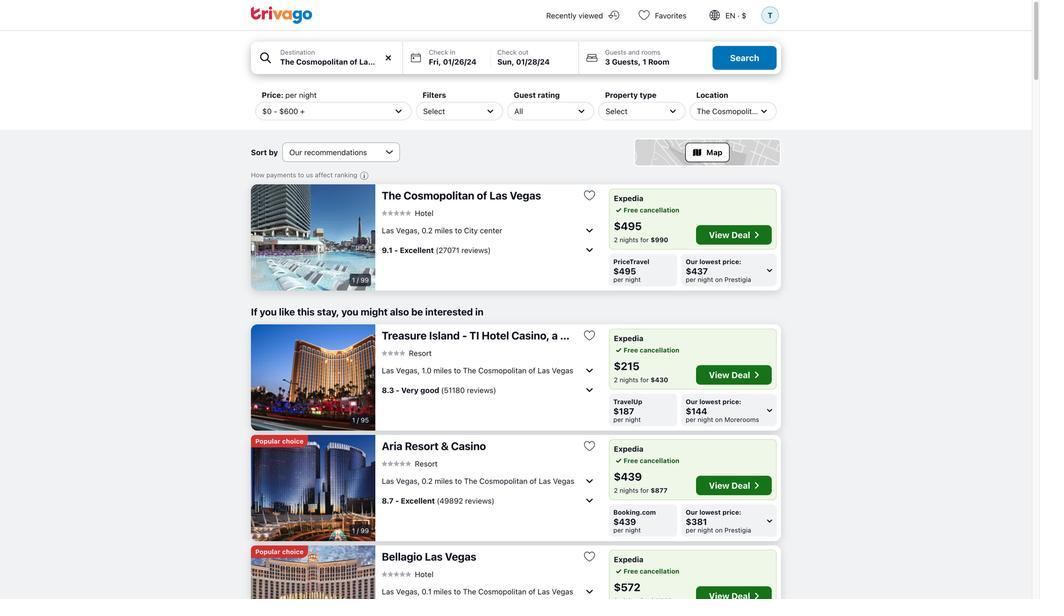 Task type: vqa. For each thing, say whether or not it's contained in the screenshot.


Task type: describe. For each thing, give the bounding box(es) containing it.
cancellation for $572
[[640, 568, 680, 575]]

pricetravel
[[614, 258, 650, 266]]

night inside our lowest price: $437 per night on prestigia
[[698, 276, 714, 284]]

check out sun, 01/28/24
[[498, 48, 550, 66]]

location
[[697, 91, 729, 100]]

might
[[361, 306, 388, 318]]

aria resort & casino
[[382, 440, 486, 453]]

check for fri,
[[429, 48, 448, 56]]

aria resort & casino, (las vegas, usa) image
[[251, 435, 376, 542]]

travelup $187 per night
[[614, 398, 643, 424]]

en · $ button
[[700, 0, 760, 30]]

nights for $439
[[620, 487, 639, 495]]

1 for the cosmopolitan of las vegas
[[352, 277, 355, 284]]

our for $439
[[686, 509, 698, 517]]

$0 - $600 +
[[262, 107, 305, 116]]

fri,
[[429, 57, 441, 66]]

1 / 99 for the cosmopolitan of las vegas
[[352, 277, 369, 284]]

0 vertical spatial $495
[[614, 220, 642, 232]]

popular choice for aria resort & casino
[[255, 438, 304, 445]]

on for $215
[[715, 416, 723, 424]]

1 you from the left
[[260, 306, 277, 318]]

how payments to us affect ranking
[[251, 171, 358, 179]]

$990
[[651, 236, 669, 244]]

8.7
[[382, 497, 394, 506]]

per inside pricetravel $495 per night
[[614, 276, 624, 284]]

0.2 for cosmopolitan
[[422, 226, 433, 235]]

to left us
[[298, 171, 304, 179]]

treasure island - ti hotel casino, a radisson hotel
[[382, 329, 637, 342]]

1 for aria resort & casino
[[352, 527, 355, 535]]

reviews) for casino
[[465, 497, 495, 506]]

price: per night
[[262, 91, 317, 100]]

8.7 - excellent (49892 reviews)
[[382, 497, 495, 506]]

1.0
[[422, 366, 432, 375]]

95
[[361, 417, 369, 424]]

our lowest price: $437 per night on prestigia
[[686, 258, 752, 284]]

our for $495
[[686, 258, 698, 266]]

free cancellation button for $572
[[614, 567, 680, 577]]

+
[[300, 107, 305, 116]]

en · $
[[726, 11, 747, 20]]

prestigia for $495
[[725, 276, 752, 284]]

$437
[[686, 266, 708, 277]]

2 for $215
[[614, 376, 618, 384]]

hotel right ti
[[482, 329, 509, 342]]

popular for bellagio las vegas
[[255, 548, 281, 556]]

out
[[519, 48, 529, 56]]

to for cosmopolitan
[[455, 226, 462, 235]]

for for $215
[[641, 376, 649, 384]]

view deal button for $215
[[696, 366, 772, 385]]

las vegas, 0.1 miles to the cosmopolitan of las vegas button
[[382, 583, 596, 600]]

on for $495
[[715, 276, 723, 284]]

las inside bellagio las vegas button
[[425, 551, 443, 563]]

choice for aria
[[282, 438, 304, 445]]

1 horizontal spatial the cosmopolitan of las vegas
[[697, 107, 808, 116]]

us
[[306, 171, 313, 179]]

99 for the cosmopolitan of las vegas
[[361, 277, 369, 284]]

free cancellation for $439
[[624, 457, 680, 465]]

bellagio
[[382, 551, 423, 563]]

(27071
[[436, 246, 460, 255]]

1 vertical spatial resort
[[405, 440, 439, 453]]

2 resort button from the top
[[382, 459, 438, 469]]

popular choice for bellagio las vegas
[[255, 548, 304, 556]]

travelup
[[614, 398, 643, 406]]

trivago logo image
[[251, 6, 313, 24]]

las vegas, 0.1 miles to the cosmopolitan of las vegas
[[382, 588, 574, 596]]

pricetravel $495 per night
[[614, 258, 650, 284]]

expedia for $572
[[614, 555, 644, 564]]

free for $495
[[624, 206, 638, 214]]

cosmopolitan inside the cosmopolitan of las vegas button
[[404, 189, 475, 202]]

city
[[464, 226, 478, 235]]

like
[[279, 306, 295, 318]]

8.3
[[382, 386, 394, 395]]

per inside our lowest price: $381 per night on prestigia
[[686, 527, 696, 534]]

free for $439
[[624, 457, 638, 465]]

map
[[707, 148, 723, 157]]

our lowest price: $144 per night on morerooms
[[686, 398, 760, 424]]

0.2 for resort
[[422, 477, 433, 486]]

$0
[[262, 107, 272, 116]]

recently viewed
[[547, 11, 603, 20]]

to for resort
[[455, 477, 462, 486]]

check in fri, 01/26/24
[[429, 48, 477, 66]]

1 for treasure island - ti hotel casino, a radisson hotel
[[352, 417, 355, 424]]

clear image
[[384, 53, 393, 63]]

expedia for $439
[[614, 445, 644, 454]]

booking.com $439 per night
[[614, 509, 656, 534]]

per inside our lowest price: $144 per night on morerooms
[[686, 416, 696, 424]]

guests and rooms 3 guests, 1 room
[[605, 48, 670, 66]]

by
[[269, 148, 278, 157]]

/ for the cosmopolitan of las vegas
[[357, 277, 359, 284]]

2 hotel button from the top
[[382, 570, 434, 579]]

1 vertical spatial reviews)
[[467, 386, 496, 395]]

$439 inside booking.com $439 per night
[[614, 517, 636, 527]]

if you like this stay, you might also be interested in
[[251, 306, 484, 318]]

select for filters
[[423, 107, 445, 116]]

/ for treasure island - ti hotel casino, a radisson hotel
[[357, 417, 359, 424]]

free for $215
[[624, 347, 638, 354]]

and
[[629, 48, 640, 56]]

las vegas, 0.2 miles to city center
[[382, 226, 503, 235]]

2 nights for $430
[[614, 376, 669, 384]]

(49892
[[437, 497, 463, 506]]

2 nights for $990
[[614, 236, 669, 244]]

casino
[[451, 440, 486, 453]]

$495 inside pricetravel $495 per night
[[614, 266, 636, 277]]

lowest for $215
[[700, 398, 721, 406]]

very
[[402, 386, 419, 395]]

radisson
[[560, 329, 607, 342]]

recently viewed button
[[534, 0, 629, 30]]

las vegas, 0.2 miles to city center button
[[382, 222, 596, 239]]

casino,
[[512, 329, 550, 342]]

- inside treasure island - ti hotel casino, a radisson hotel button
[[462, 329, 467, 342]]

- right $0
[[274, 107, 277, 116]]

$
[[742, 11, 747, 20]]

per inside travelup $187 per night
[[614, 416, 624, 424]]

night inside travelup $187 per night
[[626, 416, 641, 424]]

hotel up las vegas, 0.2 miles to city center
[[415, 209, 434, 218]]

free cancellation button for $495
[[614, 205, 680, 215]]

deal for $439
[[732, 481, 751, 491]]

las vegas, 0.2 miles to the cosmopolitan of las vegas button
[[382, 473, 596, 490]]

cancellation for $495
[[640, 206, 680, 214]]

payments
[[266, 171, 296, 179]]

price: for $495
[[723, 258, 742, 266]]

free for $572
[[624, 568, 638, 575]]

sort
[[251, 148, 267, 157]]

destination
[[280, 48, 315, 56]]

cosmopolitan for bellagio las vegas
[[479, 588, 527, 596]]

our lowest price: $381 per night on prestigia
[[686, 509, 752, 534]]

$381
[[686, 517, 707, 527]]

1 resort button from the top
[[382, 349, 432, 358]]

en
[[726, 11, 736, 20]]

- for aria resort & casino
[[396, 497, 399, 506]]

our for $215
[[686, 398, 698, 406]]

night inside pricetravel $495 per night
[[626, 276, 641, 284]]

bellagio las vegas
[[382, 551, 477, 563]]

bellagio las vegas button
[[382, 550, 575, 564]]

island
[[429, 329, 460, 342]]

price: for $215
[[723, 398, 742, 406]]

view deal button for $439
[[696, 476, 772, 496]]

center
[[480, 226, 503, 235]]

resort for 1st resort button from the bottom of the page
[[415, 460, 438, 468]]

$430
[[651, 376, 669, 384]]

hotel up $215
[[610, 329, 637, 342]]

free cancellation for $495
[[624, 206, 680, 214]]

ti
[[470, 329, 480, 342]]

room
[[649, 57, 670, 66]]



Task type: locate. For each thing, give the bounding box(es) containing it.
for for $439
[[641, 487, 649, 495]]

- left ti
[[462, 329, 467, 342]]

excellent right the 9.1
[[400, 246, 434, 255]]

1 1 / 99 from the top
[[352, 277, 369, 284]]

price:
[[262, 91, 284, 100]]

nights for $215
[[620, 376, 639, 384]]

2 down $215
[[614, 376, 618, 384]]

deal for $215
[[732, 370, 751, 380]]

the cosmopolitan of las vegas down location
[[697, 107, 808, 116]]

prestigia inside our lowest price: $381 per night on prestigia
[[725, 527, 752, 534]]

0 vertical spatial view deal
[[709, 230, 751, 240]]

lowest inside our lowest price: $437 per night on prestigia
[[700, 258, 721, 266]]

2 vertical spatial lowest
[[700, 509, 721, 517]]

-
[[274, 107, 277, 116], [395, 246, 398, 255], [462, 329, 467, 342], [396, 386, 400, 395], [396, 497, 399, 506]]

the for treasure island - ti hotel casino, a radisson hotel
[[463, 366, 477, 375]]

also
[[390, 306, 409, 318]]

guests
[[605, 48, 627, 56]]

deal for $495
[[732, 230, 751, 240]]

1 on from the top
[[715, 276, 723, 284]]

miles
[[435, 226, 453, 235], [434, 366, 452, 375], [435, 477, 453, 486], [434, 588, 452, 596]]

0 vertical spatial deal
[[732, 230, 751, 240]]

on inside our lowest price: $144 per night on morerooms
[[715, 416, 723, 424]]

the cosmopolitan of las vegas inside button
[[382, 189, 541, 202]]

1 vertical spatial prestigia
[[725, 527, 752, 534]]

$877
[[651, 487, 668, 495]]

vegas, for bellagio
[[396, 588, 420, 596]]

3 free from the top
[[624, 457, 638, 465]]

$495 up 2 nights for $990
[[614, 220, 642, 232]]

3 expedia from the top
[[614, 445, 644, 454]]

99
[[361, 277, 369, 284], [361, 527, 369, 535]]

3 lowest from the top
[[700, 509, 721, 517]]

cosmopolitan down aria resort & casino button
[[480, 477, 528, 486]]

- for treasure island - ti hotel casino, a radisson hotel
[[396, 386, 400, 395]]

0 vertical spatial choice
[[282, 438, 304, 445]]

expedia for $215
[[614, 334, 644, 343]]

9.1 - excellent (27071 reviews)
[[382, 246, 491, 255]]

you right stay,
[[342, 306, 359, 318]]

vegas, left "1.0"
[[396, 366, 420, 375]]

view deal up our lowest price: $381 per night on prestigia at the right of the page
[[709, 481, 751, 491]]

our inside our lowest price: $437 per night on prestigia
[[686, 258, 698, 266]]

$439 up 2 nights for $877
[[614, 471, 642, 483]]

1 vertical spatial $439
[[614, 517, 636, 527]]

free cancellation for $215
[[624, 347, 680, 354]]

expedia up 2 nights for $990
[[614, 194, 644, 203]]

reviews) down city
[[462, 246, 491, 255]]

our inside our lowest price: $144 per night on morerooms
[[686, 398, 698, 406]]

check up sun,
[[498, 48, 517, 56]]

$495 down pricetravel on the top of the page
[[614, 266, 636, 277]]

1 vertical spatial for
[[641, 376, 649, 384]]

2 vertical spatial deal
[[732, 481, 751, 491]]

all
[[515, 107, 523, 116]]

0 horizontal spatial select
[[423, 107, 445, 116]]

view deal for $495
[[709, 230, 751, 240]]

free cancellation for $572
[[624, 568, 680, 575]]

2 lowest from the top
[[700, 398, 721, 406]]

view up our lowest price: $437 per night on prestigia
[[709, 230, 730, 240]]

treasure
[[382, 329, 427, 342]]

view for $439
[[709, 481, 730, 491]]

4 free from the top
[[624, 568, 638, 575]]

of for bellagio las vegas
[[529, 588, 536, 596]]

2 1 / 99 from the top
[[352, 527, 369, 535]]

4 cancellation from the top
[[640, 568, 680, 575]]

nights up booking.com
[[620, 487, 639, 495]]

2 up booking.com
[[614, 487, 618, 495]]

of for treasure island - ti hotel casino, a radisson hotel
[[529, 366, 536, 375]]

1 horizontal spatial check
[[498, 48, 517, 56]]

expedia down $187
[[614, 445, 644, 454]]

2 for from the top
[[641, 376, 649, 384]]

2 / from the top
[[357, 417, 359, 424]]

1 vertical spatial hotel button
[[382, 570, 434, 579]]

popular for aria resort & casino
[[255, 438, 281, 445]]

1 vertical spatial view deal
[[709, 370, 751, 380]]

resort button
[[382, 349, 432, 358], [382, 459, 438, 469]]

cancellation up $572 on the bottom
[[640, 568, 680, 575]]

on left morerooms
[[715, 416, 723, 424]]

3 vegas, from the top
[[396, 477, 420, 486]]

0.2 up 8.7 - excellent (49892 reviews)
[[422, 477, 433, 486]]

view deal button up our lowest price: $381 per night on prestigia at the right of the page
[[696, 476, 772, 496]]

view deal for $439
[[709, 481, 751, 491]]

1 horizontal spatial select
[[606, 107, 628, 116]]

night inside booking.com $439 per night
[[626, 527, 641, 534]]

miles for cosmopolitan
[[435, 226, 453, 235]]

expedia up $215
[[614, 334, 644, 343]]

rooms
[[642, 48, 661, 56]]

2 you from the left
[[342, 306, 359, 318]]

1 free from the top
[[624, 206, 638, 214]]

0 vertical spatial our
[[686, 258, 698, 266]]

popular
[[255, 438, 281, 445], [255, 548, 281, 556]]

0 vertical spatial 2
[[614, 236, 618, 244]]

night inside our lowest price: $144 per night on morerooms
[[698, 416, 714, 424]]

4 free cancellation from the top
[[624, 568, 680, 575]]

on inside our lowest price: $381 per night on prestigia
[[715, 527, 723, 534]]

sort by
[[251, 148, 278, 157]]

good
[[421, 386, 439, 395]]

cosmopolitan down treasure island - ti hotel casino, a radisson hotel button at the bottom of the page
[[479, 366, 527, 375]]

hotel
[[415, 209, 434, 218], [482, 329, 509, 342], [610, 329, 637, 342], [415, 570, 434, 579]]

1 vertical spatial view
[[709, 370, 730, 380]]

the for aria resort & casino
[[464, 477, 478, 486]]

·
[[738, 11, 740, 20]]

reviews) down las vegas, 0.2 miles to the cosmopolitan of las vegas
[[465, 497, 495, 506]]

0 vertical spatial 1 / 99
[[352, 277, 369, 284]]

1 popular choice from the top
[[255, 438, 304, 445]]

miles inside las vegas, 1.0 miles to the cosmopolitan of las vegas button
[[434, 366, 452, 375]]

guest rating
[[514, 91, 560, 100]]

vegas, up "9.1 - excellent (27071 reviews)"
[[396, 226, 420, 235]]

$600
[[279, 107, 298, 116]]

of inside 'las vegas, 0.1 miles to the cosmopolitan of las vegas' button
[[529, 588, 536, 596]]

las inside las vegas, 0.2 miles to city center button
[[382, 226, 394, 235]]

property
[[605, 91, 638, 100]]

view deal button for $495
[[696, 225, 772, 245]]

1 vertical spatial $495
[[614, 266, 636, 277]]

2 vertical spatial view deal button
[[696, 476, 772, 496]]

our up $437
[[686, 258, 698, 266]]

of inside the cosmopolitan of las vegas button
[[477, 189, 487, 202]]

on inside our lowest price: $437 per night on prestigia
[[715, 276, 723, 284]]

1 vertical spatial our
[[686, 398, 698, 406]]

2 up pricetravel on the top of the page
[[614, 236, 618, 244]]

- right "8.3"
[[396, 386, 400, 395]]

2 free from the top
[[624, 347, 638, 354]]

hotel button
[[382, 208, 434, 218], [382, 570, 434, 579]]

99 for aria resort & casino
[[361, 527, 369, 535]]

for left $990
[[641, 236, 649, 244]]

2
[[614, 236, 618, 244], [614, 376, 618, 384], [614, 487, 618, 495]]

Destination field
[[251, 42, 403, 74]]

1 vertical spatial excellent
[[401, 497, 435, 506]]

miles inside 'las vegas, 0.1 miles to the cosmopolitan of las vegas' button
[[434, 588, 452, 596]]

nights
[[620, 236, 639, 244], [620, 376, 639, 384], [620, 487, 639, 495]]

on for $439
[[715, 527, 723, 534]]

guests,
[[612, 57, 641, 66]]

type
[[640, 91, 657, 100]]

a
[[552, 329, 558, 342]]

1 view deal from the top
[[709, 230, 751, 240]]

2 choice from the top
[[282, 548, 304, 556]]

our up $144
[[686, 398, 698, 406]]

view for $495
[[709, 230, 730, 240]]

lowest inside our lowest price: $381 per night on prestigia
[[700, 509, 721, 517]]

hotel button down bellagio
[[382, 570, 434, 579]]

view deal up our lowest price: $437 per night on prestigia
[[709, 230, 751, 240]]

0 vertical spatial resort button
[[382, 349, 432, 358]]

cosmopolitan for aria resort & casino
[[480, 477, 528, 486]]

to
[[298, 171, 304, 179], [455, 226, 462, 235], [454, 366, 461, 375], [455, 477, 462, 486], [454, 588, 461, 596]]

9.1
[[382, 246, 393, 255]]

vegas, left 0.1
[[396, 588, 420, 596]]

resort down aria resort & casino
[[415, 460, 438, 468]]

to for island
[[454, 366, 461, 375]]

1 / 99 for aria resort & casino
[[352, 527, 369, 535]]

recently
[[547, 11, 577, 20]]

cosmopolitan inside las vegas, 0.2 miles to the cosmopolitan of las vegas button
[[480, 477, 528, 486]]

miles for las
[[434, 588, 452, 596]]

select for property type
[[606, 107, 628, 116]]

free up $572 on the bottom
[[624, 568, 638, 575]]

the for bellagio las vegas
[[463, 588, 476, 596]]

expedia for $495
[[614, 194, 644, 203]]

price: inside our lowest price: $381 per night on prestigia
[[723, 509, 742, 517]]

2 vertical spatial resort
[[415, 460, 438, 468]]

check inside check in fri, 01/26/24
[[429, 48, 448, 56]]

deal up our lowest price: $144 per night on morerooms
[[732, 370, 751, 380]]

popular choice button for aria resort & casino
[[251, 435, 308, 448]]

1 vertical spatial choice
[[282, 548, 304, 556]]

2 popular from the top
[[255, 548, 281, 556]]

$572
[[614, 581, 641, 594]]

vegas, for the
[[396, 226, 420, 235]]

$144
[[686, 406, 708, 417]]

0 vertical spatial in
[[450, 48, 456, 56]]

1 popular from the top
[[255, 438, 281, 445]]

vegas, for treasure
[[396, 366, 420, 375]]

3 free cancellation button from the top
[[614, 456, 680, 466]]

1 popular choice button from the top
[[251, 435, 308, 448]]

cosmopolitan inside 'las vegas, 0.1 miles to the cosmopolitan of las vegas' button
[[479, 588, 527, 596]]

3 price: from the top
[[723, 509, 742, 517]]

cancellation up $990
[[640, 206, 680, 214]]

vegas, up 8.7 - excellent (49892 reviews)
[[396, 477, 420, 486]]

0 horizontal spatial you
[[260, 306, 277, 318]]

free
[[624, 206, 638, 214], [624, 347, 638, 354], [624, 457, 638, 465], [624, 568, 638, 575]]

1 expedia from the top
[[614, 194, 644, 203]]

0 vertical spatial price:
[[723, 258, 742, 266]]

excellent right 8.7
[[401, 497, 435, 506]]

our inside our lowest price: $381 per night on prestigia
[[686, 509, 698, 517]]

miles up (27071
[[435, 226, 453, 235]]

on right $381
[[715, 527, 723, 534]]

search button
[[713, 46, 777, 70]]

2 99 from the top
[[361, 527, 369, 535]]

of inside las vegas, 0.2 miles to the cosmopolitan of las vegas button
[[530, 477, 537, 486]]

2 vertical spatial 2
[[614, 487, 618, 495]]

1 / 95
[[352, 417, 369, 424]]

t
[[768, 11, 773, 20]]

1 prestigia from the top
[[725, 276, 752, 284]]

prestigia right $437
[[725, 276, 752, 284]]

miles inside las vegas, 0.2 miles to the cosmopolitan of las vegas button
[[435, 477, 453, 486]]

0 vertical spatial the cosmopolitan of las vegas
[[697, 107, 808, 116]]

0.1
[[422, 588, 432, 596]]

0 vertical spatial popular choice
[[255, 438, 304, 445]]

favorites
[[655, 11, 687, 20]]

to up (49892
[[455, 477, 462, 486]]

0 vertical spatial /
[[357, 277, 359, 284]]

for left $877
[[641, 487, 649, 495]]

3 our from the top
[[686, 509, 698, 517]]

2 for $439
[[614, 487, 618, 495]]

of for aria resort & casino
[[530, 477, 537, 486]]

our up $381
[[686, 509, 698, 517]]

1 vertical spatial in
[[475, 306, 484, 318]]

1 vertical spatial view deal button
[[696, 366, 772, 385]]

the
[[697, 107, 711, 116], [382, 189, 401, 202], [463, 366, 477, 375], [464, 477, 478, 486], [463, 588, 476, 596]]

2 free cancellation button from the top
[[614, 346, 680, 355]]

2 vertical spatial view deal
[[709, 481, 751, 491]]

1 view from the top
[[709, 230, 730, 240]]

expedia up $572 on the bottom
[[614, 555, 644, 564]]

4 expedia from the top
[[614, 555, 644, 564]]

to left city
[[455, 226, 462, 235]]

1 vertical spatial /
[[357, 417, 359, 424]]

2 prestigia from the top
[[725, 527, 752, 534]]

cancellation for $439
[[640, 457, 680, 465]]

for for $495
[[641, 236, 649, 244]]

cosmopolitan down bellagio las vegas button
[[479, 588, 527, 596]]

1 our from the top
[[686, 258, 698, 266]]

aria resort & casino button
[[382, 440, 575, 453]]

resort button down the aria
[[382, 459, 438, 469]]

2 price: from the top
[[723, 398, 742, 406]]

3 for from the top
[[641, 487, 649, 495]]

to right 0.1
[[454, 588, 461, 596]]

1 vertical spatial popular choice button
[[251, 546, 308, 558]]

1 cancellation from the top
[[640, 206, 680, 214]]

cancellation up $877
[[640, 457, 680, 465]]

1 vertical spatial resort button
[[382, 459, 438, 469]]

3 deal from the top
[[732, 481, 751, 491]]

1 view deal button from the top
[[696, 225, 772, 245]]

2 vertical spatial view
[[709, 481, 730, 491]]

0 vertical spatial excellent
[[400, 246, 434, 255]]

cancellation
[[640, 206, 680, 214], [640, 347, 680, 354], [640, 457, 680, 465], [640, 568, 680, 575]]

morerooms
[[725, 416, 760, 424]]

1 0.2 from the top
[[422, 226, 433, 235]]

guest
[[514, 91, 536, 100]]

1 vertical spatial 2
[[614, 376, 618, 384]]

1 select from the left
[[423, 107, 445, 116]]

1 vertical spatial on
[[715, 416, 723, 424]]

1 free cancellation button from the top
[[614, 205, 680, 215]]

0 vertical spatial prestigia
[[725, 276, 752, 284]]

how payments to us affect ranking button
[[251, 171, 372, 182]]

choice
[[282, 438, 304, 445], [282, 548, 304, 556]]

2 vertical spatial /
[[357, 527, 359, 535]]

2 free cancellation from the top
[[624, 347, 680, 354]]

free cancellation button for $215
[[614, 346, 680, 355]]

price: inside our lowest price: $144 per night on morerooms
[[723, 398, 742, 406]]

1 vertical spatial 99
[[361, 527, 369, 535]]

3 view deal from the top
[[709, 481, 751, 491]]

0 vertical spatial popular
[[255, 438, 281, 445]]

1 vertical spatial 0.2
[[422, 477, 433, 486]]

0 vertical spatial 0.2
[[422, 226, 433, 235]]

2 view from the top
[[709, 370, 730, 380]]

vegas, for aria
[[396, 477, 420, 486]]

ranking
[[335, 171, 358, 179]]

1 deal from the top
[[732, 230, 751, 240]]

hotel button up las vegas, 0.2 miles to city center
[[382, 208, 434, 218]]

check for sun,
[[498, 48, 517, 56]]

free up 2 nights for $877
[[624, 457, 638, 465]]

on
[[715, 276, 723, 284], [715, 416, 723, 424], [715, 527, 723, 534]]

1 / from the top
[[357, 277, 359, 284]]

viewed
[[579, 11, 603, 20]]

view deal
[[709, 230, 751, 240], [709, 370, 751, 380], [709, 481, 751, 491]]

0 vertical spatial on
[[715, 276, 723, 284]]

2 on from the top
[[715, 416, 723, 424]]

cancellation for $215
[[640, 347, 680, 354]]

lowest up $381
[[700, 509, 721, 517]]

01/26/24
[[443, 57, 477, 66]]

4 vegas, from the top
[[396, 588, 420, 596]]

cosmopolitan up las vegas, 0.2 miles to city center
[[404, 189, 475, 202]]

bellagio las vegas, (las vegas, usa) image
[[251, 546, 376, 600]]

2 select from the left
[[606, 107, 628, 116]]

1 vertical spatial lowest
[[700, 398, 721, 406]]

treasure island - ti hotel casino, a radisson hotel, (las vegas, usa) image
[[251, 325, 376, 431]]

las vegas, 0.2 miles to the cosmopolitan of las vegas
[[382, 477, 575, 486]]

3
[[605, 57, 610, 66]]

lowest up $144
[[700, 398, 721, 406]]

2 vertical spatial nights
[[620, 487, 639, 495]]

8.3 - very good (51180 reviews)
[[382, 386, 496, 395]]

to for las
[[454, 588, 461, 596]]

per inside booking.com $439 per night
[[614, 527, 624, 534]]

2 our from the top
[[686, 398, 698, 406]]

miles right "1.0"
[[434, 366, 452, 375]]

2 2 from the top
[[614, 376, 618, 384]]

free cancellation up $877
[[624, 457, 680, 465]]

free cancellation button up $215
[[614, 346, 680, 355]]

cosmopolitan for treasure island - ti hotel casino, a radisson hotel
[[479, 366, 527, 375]]

(51180
[[441, 386, 465, 395]]

- right the 9.1
[[395, 246, 398, 255]]

2 nights from the top
[[620, 376, 639, 384]]

nights for $495
[[620, 236, 639, 244]]

0 vertical spatial popular choice button
[[251, 435, 308, 448]]

search
[[730, 53, 760, 63]]

las inside the cosmopolitan of las vegas button
[[490, 189, 508, 202]]

1 inside guests and rooms 3 guests, 1 room
[[643, 57, 647, 66]]

free cancellation up $990
[[624, 206, 680, 214]]

0 horizontal spatial the cosmopolitan of las vegas
[[382, 189, 541, 202]]

lowest for $495
[[700, 258, 721, 266]]

you right the 'if'
[[260, 306, 277, 318]]

$187
[[614, 406, 634, 417]]

vegas,
[[396, 226, 420, 235], [396, 366, 420, 375], [396, 477, 420, 486], [396, 588, 420, 596]]

3 cancellation from the top
[[640, 457, 680, 465]]

$439
[[614, 471, 642, 483], [614, 517, 636, 527]]

check up fri,
[[429, 48, 448, 56]]

1 choice from the top
[[282, 438, 304, 445]]

of inside las vegas, 1.0 miles to the cosmopolitan of las vegas button
[[529, 366, 536, 375]]

view for $215
[[709, 370, 730, 380]]

deal up our lowest price: $437 per night on prestigia
[[732, 230, 751, 240]]

1 vertical spatial deal
[[732, 370, 751, 380]]

0 vertical spatial reviews)
[[462, 246, 491, 255]]

0 horizontal spatial check
[[429, 48, 448, 56]]

free up $215
[[624, 347, 638, 354]]

free up 2 nights for $990
[[624, 206, 638, 214]]

- right 8.7
[[396, 497, 399, 506]]

reviews) down las vegas, 1.0 miles to the cosmopolitan of las vegas
[[467, 386, 496, 395]]

3 nights from the top
[[620, 487, 639, 495]]

3 / from the top
[[357, 527, 359, 535]]

for left $430
[[641, 376, 649, 384]]

in inside check in fri, 01/26/24
[[450, 48, 456, 56]]

this
[[297, 306, 315, 318]]

miles for resort
[[435, 477, 453, 486]]

2 expedia from the top
[[614, 334, 644, 343]]

2 vertical spatial on
[[715, 527, 723, 534]]

0 vertical spatial lowest
[[700, 258, 721, 266]]

0 vertical spatial 99
[[361, 277, 369, 284]]

night inside our lowest price: $381 per night on prestigia
[[698, 527, 714, 534]]

1 vertical spatial price:
[[723, 398, 742, 406]]

view deal up our lowest price: $144 per night on morerooms
[[709, 370, 751, 380]]

interested
[[425, 306, 473, 318]]

las vegas, 1.0 miles to the cosmopolitan of las vegas button
[[382, 362, 596, 379]]

stay,
[[317, 306, 339, 318]]

on right $437
[[715, 276, 723, 284]]

0 vertical spatial view
[[709, 230, 730, 240]]

2 vertical spatial for
[[641, 487, 649, 495]]

prestigia right $381
[[725, 527, 752, 534]]

- for the cosmopolitan of las vegas
[[395, 246, 398, 255]]

miles for island
[[434, 366, 452, 375]]

1 check from the left
[[429, 48, 448, 56]]

select
[[423, 107, 445, 116], [606, 107, 628, 116]]

2 popular choice from the top
[[255, 548, 304, 556]]

property type
[[605, 91, 657, 100]]

cosmopolitan inside las vegas, 1.0 miles to the cosmopolitan of las vegas button
[[479, 366, 527, 375]]

miles right 0.1
[[434, 588, 452, 596]]

0 vertical spatial for
[[641, 236, 649, 244]]

1 vertical spatial nights
[[620, 376, 639, 384]]

nights down $215
[[620, 376, 639, 384]]

2 deal from the top
[[732, 370, 751, 380]]

free cancellation up $215
[[624, 347, 680, 354]]

3 free cancellation from the top
[[624, 457, 680, 465]]

1 price: from the top
[[723, 258, 742, 266]]

map button
[[634, 139, 781, 167]]

prestigia for $439
[[725, 527, 752, 534]]

popular choice button
[[251, 435, 308, 448], [251, 546, 308, 558]]

the cosmopolitan of las vegas up city
[[382, 189, 541, 202]]

free cancellation button up 2 nights for $990
[[614, 205, 680, 215]]

resort up "1.0"
[[409, 349, 432, 358]]

free cancellation button for $439
[[614, 456, 680, 466]]

resort button down treasure
[[382, 349, 432, 358]]

popular choice button for bellagio las vegas
[[251, 546, 308, 558]]

free cancellation button up $572 on the bottom
[[614, 567, 680, 577]]

0 vertical spatial nights
[[620, 236, 639, 244]]

2 cancellation from the top
[[640, 347, 680, 354]]

4 free cancellation button from the top
[[614, 567, 680, 577]]

1
[[643, 57, 647, 66], [352, 277, 355, 284], [352, 417, 355, 424], [352, 527, 355, 535]]

how
[[251, 171, 265, 179]]

miles inside las vegas, 0.2 miles to city center button
[[435, 226, 453, 235]]

price: inside our lowest price: $437 per night on prestigia
[[723, 258, 742, 266]]

to up (51180
[[454, 366, 461, 375]]

price: for $439
[[723, 509, 742, 517]]

0 vertical spatial $439
[[614, 471, 642, 483]]

2 view deal button from the top
[[696, 366, 772, 385]]

in up ti
[[475, 306, 484, 318]]

1 lowest from the top
[[700, 258, 721, 266]]

cosmopolitan down location
[[713, 107, 761, 116]]

nights up pricetravel on the top of the page
[[620, 236, 639, 244]]

sun,
[[498, 57, 515, 66]]

1 vegas, from the top
[[396, 226, 420, 235]]

1 nights from the top
[[620, 236, 639, 244]]

prestigia inside our lowest price: $437 per night on prestigia
[[725, 276, 752, 284]]

/ for aria resort & casino
[[357, 527, 359, 535]]

reviews) for las
[[462, 246, 491, 255]]

1 vertical spatial popular choice
[[255, 548, 304, 556]]

1 hotel button from the top
[[382, 208, 434, 218]]

0 vertical spatial hotel button
[[382, 208, 434, 218]]

booking.com
[[614, 509, 656, 517]]

1 for from the top
[[641, 236, 649, 244]]

0.2 up "9.1 - excellent (27071 reviews)"
[[422, 226, 433, 235]]

free cancellation up $572 on the bottom
[[624, 568, 680, 575]]

0 horizontal spatial in
[[450, 48, 456, 56]]

2 vegas, from the top
[[396, 366, 420, 375]]

aria
[[382, 440, 403, 453]]

1 horizontal spatial in
[[475, 306, 484, 318]]

2 popular choice button from the top
[[251, 546, 308, 558]]

free cancellation button up 2 nights for $877
[[614, 456, 680, 466]]

resort left &
[[405, 440, 439, 453]]

1 vertical spatial popular
[[255, 548, 281, 556]]

3 view from the top
[[709, 481, 730, 491]]

deal
[[732, 230, 751, 240], [732, 370, 751, 380], [732, 481, 751, 491]]

0 vertical spatial view deal button
[[696, 225, 772, 245]]

deal up our lowest price: $381 per night on prestigia at the right of the page
[[732, 481, 751, 491]]

2 vertical spatial our
[[686, 509, 698, 517]]

0 vertical spatial resort
[[409, 349, 432, 358]]

miles up 8.7 - excellent (49892 reviews)
[[435, 477, 453, 486]]

choice for bellagio
[[282, 548, 304, 556]]

1 vertical spatial the cosmopolitan of las vegas
[[382, 189, 541, 202]]

3 on from the top
[[715, 527, 723, 534]]

per inside our lowest price: $437 per night on prestigia
[[686, 276, 696, 284]]

excellent for resort
[[401, 497, 435, 506]]

rating
[[538, 91, 560, 100]]

lowest inside our lowest price: $144 per night on morerooms
[[700, 398, 721, 406]]

2 vertical spatial price:
[[723, 509, 742, 517]]

2 view deal from the top
[[709, 370, 751, 380]]

lowest up $437
[[700, 258, 721, 266]]

hotel up 0.1
[[415, 570, 434, 579]]

affect
[[315, 171, 333, 179]]

resort for first resort button from the top of the page
[[409, 349, 432, 358]]

favorites link
[[629, 0, 700, 30]]

lowest for $439
[[700, 509, 721, 517]]

the cosmopolitan of las vegas, (las vegas, usa) image
[[251, 185, 376, 291]]

excellent for cosmopolitan
[[400, 246, 434, 255]]

view deal for $215
[[709, 370, 751, 380]]

1 vertical spatial 1 / 99
[[352, 527, 369, 535]]

be
[[411, 306, 423, 318]]

2 vertical spatial reviews)
[[465, 497, 495, 506]]

3 2 from the top
[[614, 487, 618, 495]]

check inside check out sun, 01/28/24
[[498, 48, 517, 56]]

1 free cancellation from the top
[[624, 206, 680, 214]]

1 2 from the top
[[614, 236, 618, 244]]

1 99 from the top
[[361, 277, 369, 284]]

Destination search field
[[280, 56, 396, 68]]

view deal button up our lowest price: $144 per night on morerooms
[[696, 366, 772, 385]]

2 0.2 from the top
[[422, 477, 433, 486]]

2 for $495
[[614, 236, 618, 244]]

select down the filters
[[423, 107, 445, 116]]

01/28/24
[[516, 57, 550, 66]]

2 check from the left
[[498, 48, 517, 56]]

3 view deal button from the top
[[696, 476, 772, 496]]

1 horizontal spatial you
[[342, 306, 359, 318]]



